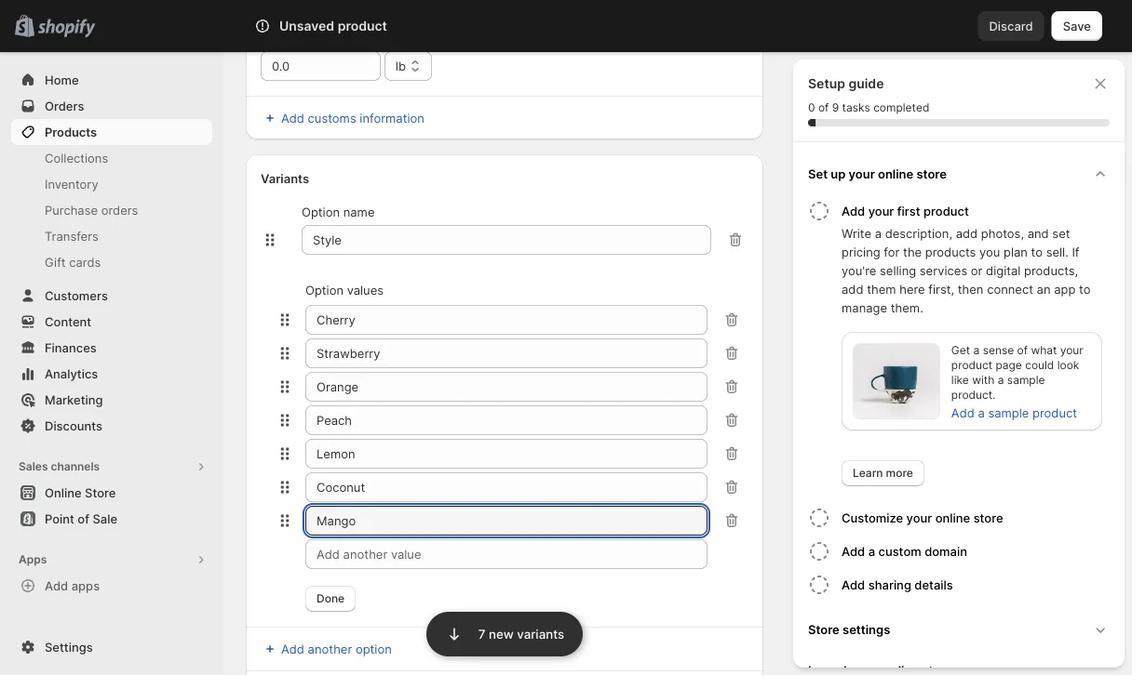 Task type: vqa. For each thing, say whether or not it's contained in the screenshot.
ONLINE STORE image
no



Task type: locate. For each thing, give the bounding box(es) containing it.
store settings
[[808, 623, 890, 637]]

a inside button
[[868, 545, 875, 559]]

analytics
[[45, 367, 98, 381]]

1 vertical spatial add
[[842, 282, 863, 297]]

1 vertical spatial to
[[1079, 282, 1091, 297]]

to down "and" at the right top
[[1031, 245, 1043, 259]]

write
[[842, 226, 871, 241]]

an
[[1037, 282, 1051, 297]]

shopify image
[[37, 19, 95, 38]]

0 vertical spatial add
[[956, 226, 978, 241]]

0 horizontal spatial store
[[917, 167, 947, 181]]

1 vertical spatial of
[[1017, 344, 1028, 357]]

add sharing details
[[842, 578, 953, 593]]

online
[[45, 486, 82, 500]]

analytics link
[[11, 361, 212, 387]]

option for option values
[[305, 283, 344, 297]]

add
[[281, 111, 304, 125], [842, 204, 865, 218], [951, 406, 975, 420], [842, 545, 865, 559], [842, 578, 865, 593], [45, 579, 68, 593], [281, 642, 304, 657]]

inventory link
[[11, 171, 212, 197]]

first,
[[928, 282, 954, 297]]

of
[[818, 101, 829, 115], [1017, 344, 1028, 357], [78, 512, 89, 526]]

sample down product.
[[988, 406, 1029, 420]]

a right write
[[875, 226, 882, 241]]

learn more link
[[842, 461, 924, 487]]

selling
[[880, 263, 916, 278]]

of left 9
[[818, 101, 829, 115]]

add right mark add sharing details as done icon
[[842, 578, 865, 593]]

orders
[[45, 99, 84, 113]]

store up sale
[[85, 486, 116, 500]]

settings link
[[11, 635, 212, 661]]

0
[[808, 101, 815, 115]]

product up description,
[[924, 204, 969, 218]]

0 vertical spatial online
[[878, 167, 914, 181]]

option left "values"
[[305, 283, 344, 297]]

add your first product
[[842, 204, 969, 218]]

add down product.
[[951, 406, 975, 420]]

store up first
[[917, 167, 947, 181]]

what
[[1031, 344, 1057, 357]]

marketing
[[45, 393, 103, 407]]

finances
[[45, 341, 97, 355]]

write a description, add photos, and set pricing for the products you plan to sell. if you're selling services or digital products, add them here first, then connect an app to manage them.
[[842, 226, 1091, 315]]

product down look
[[1033, 406, 1077, 420]]

1 horizontal spatial online
[[935, 511, 970, 526]]

products link
[[11, 119, 212, 145]]

of inside get a sense of what your product page could look like with a sample product. add a sample product
[[1017, 344, 1028, 357]]

2 vertical spatial of
[[78, 512, 89, 526]]

product.
[[951, 389, 996, 402]]

None text field
[[305, 305, 708, 335], [305, 406, 708, 436], [305, 439, 708, 469], [305, 506, 708, 536], [305, 305, 708, 335], [305, 406, 708, 436], [305, 439, 708, 469], [305, 506, 708, 536]]

0 horizontal spatial store
[[85, 486, 116, 500]]

add left another at the left bottom of page
[[281, 642, 304, 657]]

add inside get a sense of what your product page could look like with a sample product. add a sample product
[[951, 406, 975, 420]]

1 vertical spatial option
[[305, 283, 344, 297]]

sale
[[93, 512, 117, 526]]

search button
[[296, 11, 836, 41]]

add sharing details button
[[842, 569, 1117, 602]]

variants
[[517, 627, 564, 642]]

to right app
[[1079, 282, 1091, 297]]

mark add sharing details as done image
[[808, 574, 830, 597]]

a inside write a description, add photos, and set pricing for the products you plan to sell. if you're selling services or digital products, add them here first, then connect an app to manage them.
[[875, 226, 882, 241]]

transfers link
[[11, 223, 212, 249]]

7 new variants
[[478, 627, 564, 642]]

add
[[956, 226, 978, 241], [842, 282, 863, 297]]

1 vertical spatial sample
[[988, 406, 1029, 420]]

add for details
[[842, 578, 865, 593]]

sales channels button
[[11, 454, 212, 480]]

information
[[360, 111, 424, 125]]

add your first product element
[[804, 224, 1117, 487]]

setup guide dialog
[[793, 60, 1125, 676]]

add apps
[[45, 579, 100, 593]]

sample down could
[[1007, 374, 1045, 387]]

completed
[[873, 101, 929, 115]]

store left settings
[[808, 623, 840, 637]]

0 vertical spatial option
[[302, 205, 340, 219]]

Add another value text field
[[305, 540, 708, 570]]

details
[[915, 578, 953, 593]]

Size text field
[[302, 225, 711, 255]]

add right mark add a custom domain as done image
[[842, 545, 865, 559]]

customs
[[308, 111, 356, 125]]

to
[[1031, 245, 1043, 259], [1079, 282, 1091, 297]]

0 horizontal spatial of
[[78, 512, 89, 526]]

option left the name
[[302, 205, 340, 219]]

1 horizontal spatial store
[[973, 511, 1003, 526]]

online up domain
[[935, 511, 970, 526]]

learn
[[853, 467, 883, 480]]

new
[[489, 627, 514, 642]]

add down you're
[[842, 282, 863, 297]]

like
[[951, 374, 969, 387]]

inventory
[[45, 177, 98, 191]]

mark add a custom domain as done image
[[808, 541, 830, 563]]

add left the customs
[[281, 111, 304, 125]]

0 vertical spatial to
[[1031, 245, 1043, 259]]

add a custom domain
[[842, 545, 967, 559]]

1 vertical spatial store
[[973, 511, 1003, 526]]

add for custom
[[842, 545, 865, 559]]

product inside button
[[924, 204, 969, 218]]

1 horizontal spatial of
[[818, 101, 829, 115]]

0 vertical spatial of
[[818, 101, 829, 115]]

of left sale
[[78, 512, 89, 526]]

store inside button
[[808, 623, 840, 637]]

product
[[338, 18, 387, 34], [924, 204, 969, 218], [951, 359, 992, 372], [1033, 406, 1077, 420]]

gift cards
[[45, 255, 101, 270]]

page
[[996, 359, 1022, 372]]

your up add a custom domain
[[906, 511, 932, 526]]

add up products
[[956, 226, 978, 241]]

sample
[[1007, 374, 1045, 387], [988, 406, 1029, 420]]

with
[[972, 374, 995, 387]]

9
[[832, 101, 839, 115]]

online
[[878, 167, 914, 181], [935, 511, 970, 526]]

None text field
[[305, 339, 708, 369], [305, 372, 708, 402], [305, 473, 708, 503], [305, 339, 708, 369], [305, 372, 708, 402], [305, 473, 708, 503]]

set up your online store button
[[801, 154, 1117, 195]]

store up "add a custom domain" button
[[973, 511, 1003, 526]]

products
[[45, 125, 97, 139]]

0 of 9 tasks completed
[[808, 101, 929, 115]]

0 vertical spatial store
[[85, 486, 116, 500]]

or
[[971, 263, 983, 278]]

a right get
[[973, 344, 980, 357]]

sense
[[983, 344, 1014, 357]]

0 vertical spatial sample
[[1007, 374, 1045, 387]]

0 horizontal spatial add
[[842, 282, 863, 297]]

discard
[[989, 19, 1033, 33]]

set
[[808, 167, 828, 181]]

1 vertical spatial store
[[808, 623, 840, 637]]

point
[[45, 512, 74, 526]]

1 horizontal spatial store
[[808, 623, 840, 637]]

2 horizontal spatial of
[[1017, 344, 1028, 357]]

store inside 'button'
[[85, 486, 116, 500]]

online store button
[[0, 480, 223, 506]]

option for option name
[[302, 205, 340, 219]]

of inside button
[[78, 512, 89, 526]]

discounts
[[45, 419, 102, 433]]

channels
[[51, 460, 100, 474]]

then
[[958, 282, 984, 297]]

a down product.
[[978, 406, 985, 420]]

your up look
[[1060, 344, 1083, 357]]

look
[[1057, 359, 1079, 372]]

your right up
[[849, 167, 875, 181]]

online up add your first product at the right of the page
[[878, 167, 914, 181]]

add for option
[[281, 642, 304, 657]]

1 horizontal spatial to
[[1079, 282, 1091, 297]]

a left 'custom'
[[868, 545, 875, 559]]

sales channels
[[19, 460, 100, 474]]

services
[[920, 263, 967, 278]]

0 horizontal spatial online
[[878, 167, 914, 181]]

1 horizontal spatial add
[[956, 226, 978, 241]]

could
[[1025, 359, 1054, 372]]

of up page
[[1017, 344, 1028, 357]]

domain
[[925, 545, 967, 559]]

orders
[[101, 203, 138, 217]]

a down page
[[998, 374, 1004, 387]]

add up write
[[842, 204, 865, 218]]



Task type: describe. For each thing, give the bounding box(es) containing it.
add a sample product button
[[940, 400, 1088, 426]]

content
[[45, 315, 91, 329]]

learn more
[[853, 467, 913, 480]]

of for 9
[[818, 101, 829, 115]]

option
[[356, 642, 392, 657]]

0 horizontal spatial to
[[1031, 245, 1043, 259]]

finances link
[[11, 335, 212, 361]]

discard button
[[978, 11, 1044, 41]]

products
[[925, 245, 976, 259]]

add for information
[[281, 111, 304, 125]]

collections
[[45, 151, 108, 165]]

mark add your first product as done image
[[808, 200, 830, 223]]

another
[[308, 642, 352, 657]]

orders link
[[11, 93, 212, 119]]

1 vertical spatial online
[[935, 511, 970, 526]]

option name
[[302, 205, 375, 219]]

customize
[[842, 511, 903, 526]]

add a custom domain button
[[842, 535, 1117, 569]]

pricing
[[842, 245, 880, 259]]

purchase orders link
[[11, 197, 212, 223]]

gift cards link
[[11, 249, 212, 276]]

apps
[[71, 579, 100, 593]]

up
[[831, 167, 846, 181]]

gift
[[45, 255, 66, 270]]

digital
[[986, 263, 1021, 278]]

online store
[[45, 486, 116, 500]]

point of sale link
[[11, 506, 212, 533]]

sharing
[[868, 578, 911, 593]]

name
[[343, 205, 375, 219]]

add another option button
[[249, 637, 403, 663]]

7 new variants button
[[426, 611, 583, 657]]

first
[[897, 204, 920, 218]]

settings
[[843, 623, 890, 637]]

customers
[[45, 289, 108, 303]]

collections link
[[11, 145, 212, 171]]

app
[[1054, 282, 1076, 297]]

marketing link
[[11, 387, 212, 413]]

add customs information
[[281, 111, 424, 125]]

cards
[[69, 255, 101, 270]]

point of sale
[[45, 512, 117, 526]]

save
[[1063, 19, 1091, 33]]

add left 'apps'
[[45, 579, 68, 593]]

option values
[[305, 283, 384, 297]]

Weight text field
[[261, 51, 381, 81]]

online store link
[[11, 480, 212, 506]]

product right unsaved
[[338, 18, 387, 34]]

set
[[1052, 226, 1070, 241]]

customize your online store button
[[842, 502, 1117, 535]]

a for get a sense of what your product page could look like with a sample product. add a sample product
[[973, 344, 980, 357]]

for
[[884, 245, 900, 259]]

products,
[[1024, 263, 1078, 278]]

add for first
[[842, 204, 865, 218]]

unsaved product
[[279, 18, 387, 34]]

add apps button
[[11, 573, 212, 600]]

sell.
[[1046, 245, 1069, 259]]

7
[[478, 627, 485, 642]]

your left first
[[868, 204, 894, 218]]

them.
[[891, 301, 923, 315]]

add your first product button
[[842, 195, 1117, 224]]

variants
[[261, 171, 309, 186]]

set up your online store
[[808, 167, 947, 181]]

get
[[951, 344, 970, 357]]

you
[[979, 245, 1000, 259]]

of for sale
[[78, 512, 89, 526]]

apps button
[[11, 547, 212, 573]]

your inside get a sense of what your product page could look like with a sample product. add a sample product
[[1060, 344, 1083, 357]]

done button
[[305, 587, 356, 613]]

product down get
[[951, 359, 992, 372]]

add another option
[[281, 642, 392, 657]]

unsaved
[[279, 18, 334, 34]]

a for add a custom domain
[[868, 545, 875, 559]]

connect
[[987, 282, 1033, 297]]

home link
[[11, 67, 212, 93]]

lb
[[396, 59, 406, 73]]

more
[[886, 467, 913, 480]]

them
[[867, 282, 896, 297]]

the
[[903, 245, 922, 259]]

guide
[[849, 76, 884, 92]]

discounts link
[[11, 413, 212, 439]]

custom
[[878, 545, 921, 559]]

purchase orders
[[45, 203, 138, 217]]

transfers
[[45, 229, 98, 243]]

search
[[326, 19, 366, 33]]

mark customize your online store as done image
[[808, 507, 830, 530]]

apps
[[19, 553, 47, 567]]

content link
[[11, 309, 212, 335]]

description,
[[885, 226, 952, 241]]

customers link
[[11, 283, 212, 309]]

a for write a description, add photos, and set pricing for the products you plan to sell. if you're selling services or digital products, add them here first, then connect an app to manage them.
[[875, 226, 882, 241]]

0 vertical spatial store
[[917, 167, 947, 181]]

customize your online store
[[842, 511, 1003, 526]]



